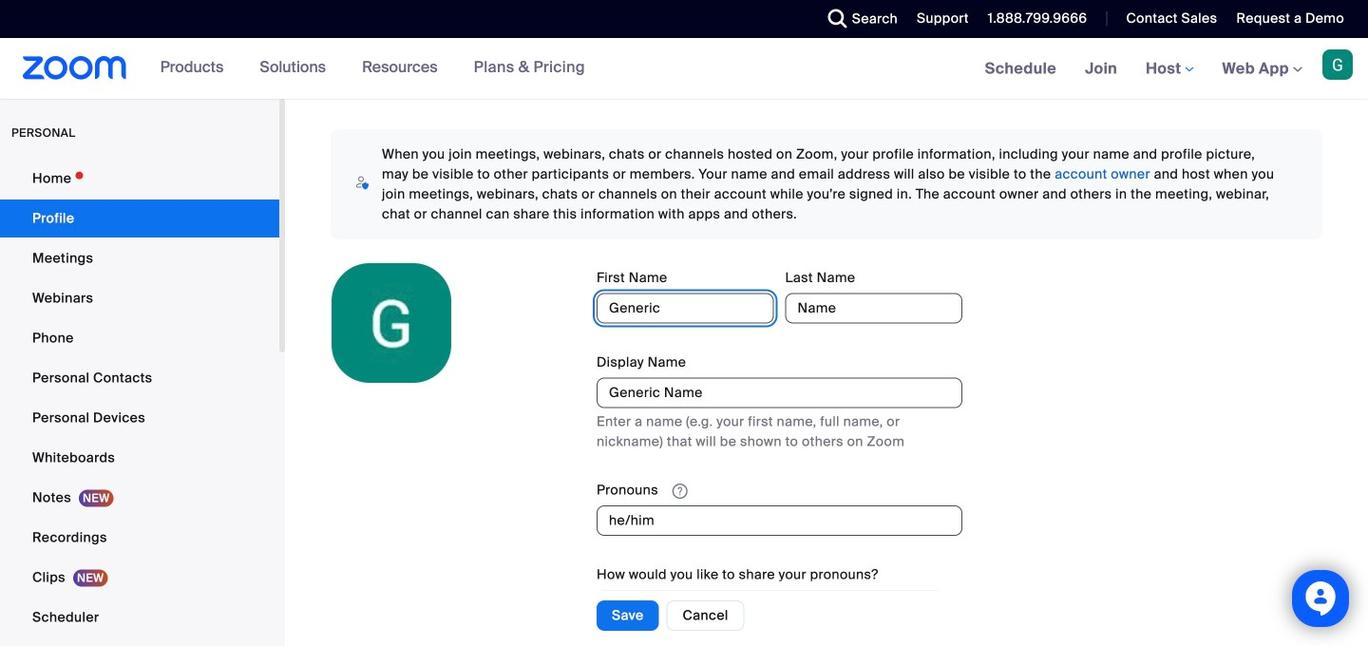 Task type: locate. For each thing, give the bounding box(es) containing it.
banner
[[0, 38, 1368, 100]]

Pronouns text field
[[597, 506, 963, 536]]

learn more about pronouns image
[[667, 483, 693, 500]]

None text field
[[597, 378, 963, 408]]

profile picture image
[[1323, 49, 1353, 80]]



Task type: describe. For each thing, give the bounding box(es) containing it.
Last Name text field
[[785, 293, 963, 324]]

user photo image
[[332, 263, 451, 383]]

edit user photo image
[[376, 315, 407, 332]]

personal menu menu
[[0, 160, 279, 646]]

zoom logo image
[[23, 56, 127, 80]]

product information navigation
[[146, 38, 599, 99]]

First Name text field
[[597, 293, 774, 324]]

meetings navigation
[[971, 38, 1368, 100]]



Task type: vqa. For each thing, say whether or not it's contained in the screenshot.
Add to Google Calendar image
no



